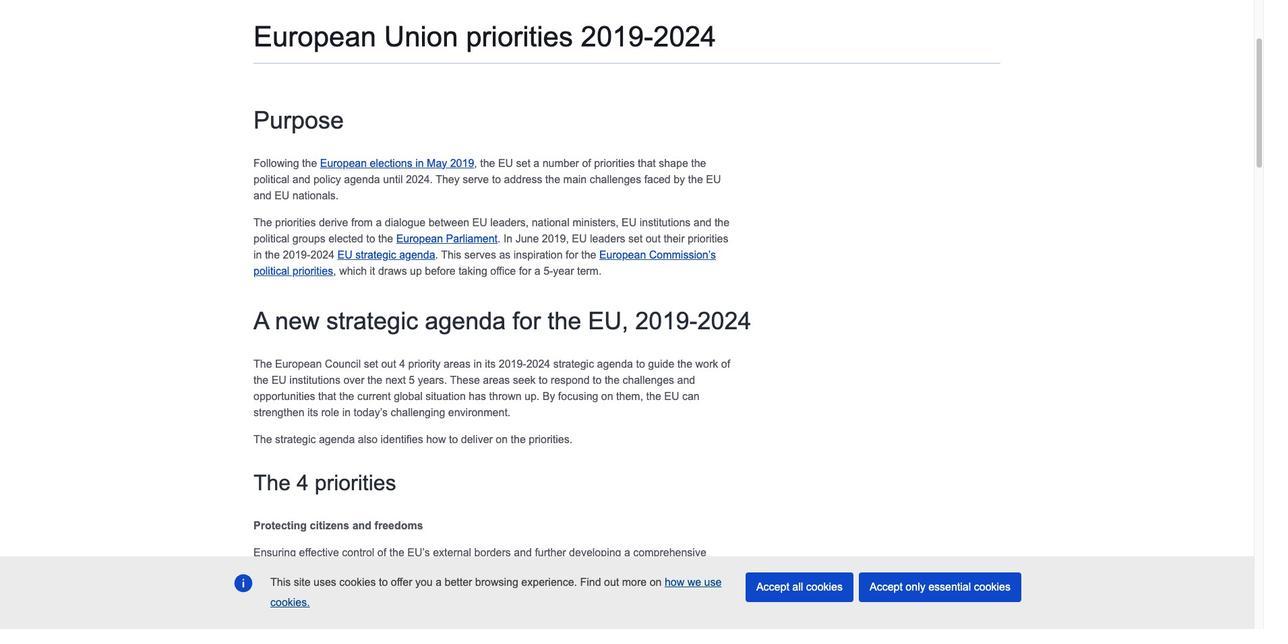 Task type: locate. For each thing, give the bounding box(es) containing it.
0 vertical spatial political
[[254, 174, 290, 185]]

serve
[[463, 174, 489, 185]]

a right you
[[436, 577, 442, 589]]

in
[[504, 233, 513, 245]]

borders
[[474, 547, 511, 559]]

2 horizontal spatial on
[[650, 577, 662, 589]]

, left which
[[333, 266, 336, 277]]

following the european elections in may 2019
[[254, 158, 474, 169]]

also
[[358, 434, 378, 445]]

1 the from the top
[[254, 217, 272, 228]]

that up role
[[318, 391, 336, 402]]

a inside the priorities derive from a dialogue between eu leaders, national ministers, eu institutions and the political groups elected to the
[[376, 217, 382, 228]]

the up the 2019-
[[254, 217, 272, 228]]

0 horizontal spatial .
[[435, 249, 438, 261]]

the up 'protecting'
[[254, 471, 291, 495]]

1 vertical spatial out
[[381, 358, 396, 370]]

2024 inside . in june 2019, eu leaders set out their priorities in the 2019-2024
[[311, 249, 335, 261]]

the
[[254, 217, 272, 228], [254, 358, 272, 370], [254, 434, 272, 445], [254, 471, 291, 495]]

institutions up their
[[640, 217, 691, 228]]

1 vertical spatial its
[[308, 407, 318, 419]]

1 horizontal spatial that
[[638, 158, 656, 169]]

institutions
[[640, 217, 691, 228], [290, 375, 341, 386]]

3 political from the top
[[254, 266, 290, 277]]

to down from
[[366, 233, 375, 245]]

1 horizontal spatial how
[[665, 577, 685, 589]]

the up "eu strategic agenda" link
[[378, 233, 393, 245]]

in left the 2019-
[[254, 249, 262, 261]]

. inside . in june 2019, eu leaders set out their priorities in the 2019-2024
[[498, 233, 501, 245]]

and up border/online
[[514, 547, 532, 559]]

1 vertical spatial .
[[435, 249, 438, 261]]

european for european parliament
[[396, 233, 443, 245]]

1 horizontal spatial .
[[498, 233, 501, 245]]

agenda inside the european council set out 4 priority areas in its 2019-2024 strategic agenda to guide the work of the eu institutions over the next 5 years. these areas seek to respond to the challenges and opportunities that the current global situation has thrown up. by focusing on them, the eu can strengthen its role in today's challenging environment.
[[597, 358, 633, 370]]

a up address
[[534, 158, 540, 169]]

priorities inside . in june 2019, eu leaders set out their priorities in the 2019-2024
[[688, 233, 729, 245]]

and up you
[[421, 563, 439, 575]]

cookies.
[[270, 597, 310, 609]]

political down following
[[254, 174, 290, 185]]

this down european parliament link
[[441, 249, 461, 261]]

for down inspiration
[[519, 266, 532, 277]]

identifies
[[381, 434, 423, 445]]

0 horizontal spatial 4
[[297, 471, 309, 495]]

1 vertical spatial set
[[628, 233, 643, 245]]

set inside the european council set out 4 priority areas in its 2019-2024 strategic agenda to guide the work of the eu institutions over the next 5 years. these areas seek to respond to the challenges and opportunities that the current global situation has thrown up. by focusing on them, the eu can strengthen its role in today's challenging environment.
[[364, 358, 378, 370]]

political up the 2019-
[[254, 233, 290, 245]]

the for the european council set out 4 priority areas in its 2019-2024 strategic agenda to guide the work of the eu institutions over the next 5 years. these areas seek to respond to the challenges and opportunities that the current global situation has thrown up. by focusing on them, the eu can strengthen its role in today's challenging environment.
[[254, 358, 272, 370]]

1 vertical spatial for
[[519, 266, 532, 277]]

how
[[426, 434, 446, 445], [665, 577, 685, 589]]

2024.
[[406, 174, 433, 185]]

1 political from the top
[[254, 174, 290, 185]]

accept all cookies link
[[746, 573, 854, 603]]

a right from
[[376, 217, 382, 228]]

to
[[492, 174, 501, 185], [366, 233, 375, 245], [636, 358, 645, 370], [539, 375, 548, 386], [593, 375, 602, 386], [449, 434, 458, 445], [379, 577, 388, 589]]

you
[[415, 577, 433, 589]]

priorities inside the priorities derive from a dialogue between eu leaders, national ministers, eu institutions and the political groups elected to the
[[275, 217, 316, 228]]

the up opportunities
[[254, 358, 272, 370]]

leaders,
[[490, 217, 529, 228]]

1 vertical spatial institutions
[[290, 375, 341, 386]]

areas
[[444, 358, 471, 370], [483, 375, 510, 386]]

the right shape on the top right of page
[[691, 158, 706, 169]]

2 accept from the left
[[870, 582, 903, 593]]

0 horizontal spatial institutions
[[290, 375, 341, 386]]

situation
[[426, 391, 466, 402]]

eu up opportunities
[[272, 375, 287, 386]]

4
[[399, 358, 405, 370], [297, 471, 309, 495]]

a left 5-
[[535, 266, 541, 277]]

eu strategic agenda link
[[338, 249, 435, 261]]

european parliament link
[[396, 233, 498, 245]]

control
[[342, 547, 374, 559]]

the inside the european council set out 4 priority areas in its 2019-2024 strategic agenda to guide the work of the eu institutions over the next 5 years. these areas seek to respond to the challenges and opportunities that the current global situation has thrown up. by focusing on them, the eu can strengthen its role in today's challenging environment.
[[254, 358, 272, 370]]

better
[[445, 577, 472, 589]]

and
[[293, 174, 311, 185], [254, 190, 272, 201], [694, 217, 712, 228], [677, 375, 695, 386], [352, 520, 372, 532], [514, 547, 532, 559], [421, 563, 439, 575], [351, 580, 369, 591], [360, 607, 379, 618]]

0 horizontal spatial on
[[496, 434, 508, 445]]

and up "commission's" at right
[[694, 217, 712, 228]]

2024
[[653, 21, 716, 53], [311, 249, 335, 261], [698, 307, 752, 335], [526, 358, 550, 370]]

of up terrorism
[[377, 547, 386, 559]]

2 vertical spatial political
[[254, 266, 290, 277]]

them,
[[616, 391, 643, 402]]

accept for accept only essential cookies
[[870, 582, 903, 593]]

out up next
[[381, 358, 396, 370]]

0 horizontal spatial areas
[[444, 358, 471, 370]]

set
[[516, 158, 531, 169], [628, 233, 643, 245], [364, 358, 378, 370]]

accept only essential cookies link
[[859, 573, 1022, 603]]

political
[[254, 174, 290, 185], [254, 233, 290, 245], [254, 266, 290, 277]]

accept left only
[[870, 582, 903, 593]]

and up can
[[677, 375, 695, 386]]

a
[[534, 158, 540, 169], [376, 217, 382, 228], [535, 266, 541, 277], [624, 547, 630, 559], [436, 577, 442, 589], [315, 607, 321, 618]]

0 horizontal spatial set
[[364, 358, 378, 370]]

1 horizontal spatial accept
[[870, 582, 903, 593]]

how down resilience
[[665, 577, 685, 589]]

how we use cookies. link
[[270, 577, 722, 609]]

of
[[582, 158, 591, 169], [721, 358, 730, 370], [377, 547, 386, 559]]

on left them,
[[601, 391, 613, 402]]

0 vertical spatial of
[[582, 158, 591, 169]]

this down the migration
[[270, 577, 291, 589]]

4 up 'protecting'
[[297, 471, 309, 495]]

areas up these
[[444, 358, 471, 370]]

for up year
[[566, 249, 578, 261]]

, the eu set a number of priorities that shape the political and policy agenda until 2024. they serve to address the main challenges faced by the eu and eu nationals.
[[254, 158, 721, 201]]

eu's
[[640, 563, 662, 575]]

set inside , the eu set a number of priorities that shape the political and policy agenda until 2024. they serve to address the main challenges faced by the eu and eu nationals.
[[516, 158, 531, 169]]

for down office
[[513, 307, 541, 335]]

2024 inside the european council set out 4 priority areas in its 2019-2024 strategic agenda to guide the work of the eu institutions over the next 5 years. these areas seek to respond to the challenges and opportunities that the current global situation has thrown up. by focusing on them, the eu can strengthen its role in today's challenging environment.
[[526, 358, 550, 370]]

a up more
[[624, 547, 630, 559]]

0 horizontal spatial this
[[270, 577, 291, 589]]

a new strategic agenda for the eu, 2019-2024
[[254, 307, 752, 335]]

0 vertical spatial 2019-
[[581, 21, 653, 53]]

1 horizontal spatial institutions
[[640, 217, 691, 228]]

the up serve
[[480, 158, 495, 169]]

cookies down "fighting"
[[339, 577, 376, 589]]

eu left can
[[664, 391, 679, 402]]

environment.
[[448, 407, 511, 419]]

the for the priorities derive from a dialogue between eu leaders, national ministers, eu institutions and the political groups elected to the
[[254, 217, 272, 228]]

2 political from the top
[[254, 233, 290, 245]]

0 horizontal spatial out
[[381, 358, 396, 370]]

strong
[[324, 607, 357, 618]]

political down the 2019-
[[254, 266, 290, 277]]

eu down ministers,
[[572, 233, 587, 245]]

european commission's political priorities link
[[254, 249, 716, 277]]

on down eu's
[[650, 577, 662, 589]]

5-
[[544, 266, 553, 277]]

3 the from the top
[[254, 434, 272, 445]]

1 horizontal spatial set
[[516, 158, 531, 169]]

1 vertical spatial challenges
[[623, 375, 674, 386]]

cookies for accept
[[974, 582, 1011, 593]]

protecting
[[254, 520, 307, 532]]

has
[[469, 391, 486, 402]]

0 vertical spatial set
[[516, 158, 531, 169]]

2 horizontal spatial cookies
[[974, 582, 1011, 593]]

effective
[[299, 547, 339, 559]]

strategic down strengthen
[[275, 434, 316, 445]]

european for european union priorities 2019-2024
[[254, 21, 376, 53]]

1 vertical spatial of
[[721, 358, 730, 370]]

0 horizontal spatial ,
[[333, 266, 336, 277]]

the 2019-
[[265, 249, 311, 261]]

european parliament
[[396, 233, 498, 245]]

2 vertical spatial 2019-
[[499, 358, 526, 370]]

areas up thrown
[[483, 375, 510, 386]]

may
[[427, 158, 447, 169]]

0 horizontal spatial that
[[318, 391, 336, 402]]

2 vertical spatial set
[[364, 358, 378, 370]]

, up serve
[[474, 158, 477, 169]]

. left in
[[498, 233, 501, 245]]

priorities inside european commission's political priorities
[[293, 266, 333, 277]]

over
[[344, 375, 364, 386]]

in inside . in june 2019, eu leaders set out their priorities in the 2019-2024
[[254, 249, 262, 261]]

1 accept from the left
[[757, 582, 790, 593]]

institutions down council
[[290, 375, 341, 386]]

the 4 priorities
[[254, 471, 396, 495]]

1 horizontal spatial areas
[[483, 375, 510, 386]]

policy
[[314, 174, 341, 185]]

this
[[441, 249, 461, 261], [270, 577, 291, 589]]

offer
[[391, 577, 412, 589]]

0 vertical spatial challenges
[[590, 174, 641, 185]]

1 vertical spatial how
[[665, 577, 685, 589]]

strategic up it
[[356, 249, 396, 261]]

against
[[254, 580, 288, 591]]

to inside the priorities derive from a dialogue between eu leaders, national ministers, eu institutions and the political groups elected to the
[[366, 233, 375, 245]]

the
[[302, 158, 317, 169], [480, 158, 495, 169], [691, 158, 706, 169], [545, 174, 560, 185], [688, 174, 703, 185], [715, 217, 730, 228], [378, 233, 393, 245], [581, 249, 596, 261], [548, 307, 581, 335], [678, 358, 693, 370], [254, 375, 269, 386], [367, 375, 382, 386], [605, 375, 620, 386], [339, 391, 354, 402], [646, 391, 661, 402], [511, 434, 526, 445], [389, 547, 404, 559], [622, 563, 637, 575]]

cross-
[[442, 563, 471, 575]]

eu right by
[[706, 174, 721, 185]]

1 vertical spatial that
[[318, 391, 336, 402]]

the up terrorism
[[389, 547, 404, 559]]

which
[[339, 266, 367, 277]]

1 horizontal spatial 4
[[399, 358, 405, 370]]

2 horizontal spatial out
[[646, 233, 661, 245]]

accept left all
[[757, 582, 790, 593]]

1 horizontal spatial on
[[601, 391, 613, 402]]

. up before
[[435, 249, 438, 261]]

0 vertical spatial areas
[[444, 358, 471, 370]]

its
[[485, 358, 496, 370], [308, 407, 318, 419]]

set up over
[[364, 358, 378, 370]]

developing
[[569, 547, 621, 559]]

to right serve
[[492, 174, 501, 185]]

taking
[[459, 266, 487, 277]]

agenda down , which it draws up before taking office for a 5-year term.
[[425, 307, 506, 335]]

0 horizontal spatial accept
[[757, 582, 790, 593]]

the up "commission's" at right
[[715, 217, 730, 228]]

to up by
[[539, 375, 548, 386]]

set inside . in june 2019, eu leaders set out their priorities in the 2019-2024
[[628, 233, 643, 245]]

political inside the priorities derive from a dialogue between eu leaders, national ministers, eu institutions and the political groups elected to the
[[254, 233, 290, 245]]

0 horizontal spatial its
[[308, 407, 318, 419]]

agenda down role
[[319, 434, 355, 445]]

how we use cookies.
[[270, 577, 722, 609]]

set right the leaders on the left top
[[628, 233, 643, 245]]

terrorism
[[375, 563, 418, 575]]

strategic up respond
[[553, 358, 594, 370]]

challenges down guide
[[623, 375, 674, 386]]

4 the from the top
[[254, 471, 291, 495]]

set for work
[[364, 358, 378, 370]]

challenges
[[590, 174, 641, 185], [623, 375, 674, 386]]

0 horizontal spatial of
[[377, 547, 386, 559]]

challenges inside the european council set out 4 priority areas in its 2019-2024 strategic agenda to guide the work of the eu institutions over the next 5 years. these areas seek to respond to the challenges and opportunities that the current global situation has thrown up. by focusing on them, the eu can strengthen its role in today's challenging environment.
[[623, 375, 674, 386]]

0 horizontal spatial cookies
[[339, 577, 376, 589]]

european inside the european council set out 4 priority areas in its 2019-2024 strategic agenda to guide the work of the eu institutions over the next 5 years. these areas seek to respond to the challenges and opportunities that the current global situation has thrown up. by focusing on them, the eu can strengthen its role in today's challenging environment.
[[275, 358, 322, 370]]

1 vertical spatial areas
[[483, 375, 510, 386]]

.
[[498, 233, 501, 245], [435, 249, 438, 261]]

its left role
[[308, 407, 318, 419]]

strengthen
[[254, 407, 305, 419]]

0 vertical spatial .
[[498, 233, 501, 245]]

how inside how we use cookies.
[[665, 577, 685, 589]]

priority
[[408, 358, 441, 370]]

by
[[674, 174, 685, 185]]

2 vertical spatial on
[[650, 577, 662, 589]]

accept only essential cookies
[[870, 582, 1011, 593]]

years.
[[418, 375, 447, 386]]

how down challenging
[[426, 434, 446, 445]]

freedoms
[[375, 520, 423, 532]]

in right role
[[342, 407, 351, 419]]

1 horizontal spatial its
[[485, 358, 496, 370]]

the up more
[[622, 563, 637, 575]]

of up main
[[582, 158, 591, 169]]

0 vertical spatial that
[[638, 158, 656, 169]]

the down strengthen
[[254, 434, 272, 445]]

1 vertical spatial this
[[270, 577, 291, 589]]

2 the from the top
[[254, 358, 272, 370]]

accept for accept all cookies
[[757, 582, 790, 593]]

set up address
[[516, 158, 531, 169]]

address
[[504, 174, 542, 185]]

0 vertical spatial 4
[[399, 358, 405, 370]]

0 vertical spatial for
[[566, 249, 578, 261]]

and down "fighting"
[[351, 580, 369, 591]]

0 horizontal spatial how
[[426, 434, 446, 445]]

1 vertical spatial political
[[254, 233, 290, 245]]

1 vertical spatial 4
[[297, 471, 309, 495]]

made
[[397, 580, 424, 591]]

0 vertical spatial out
[[646, 233, 661, 245]]

institutions inside the priorities derive from a dialogue between eu leaders, national ministers, eu institutions and the political groups elected to the
[[640, 217, 691, 228]]

accept
[[757, 582, 790, 593], [870, 582, 903, 593]]

1 horizontal spatial ,
[[474, 158, 477, 169]]

out right find
[[604, 577, 619, 589]]

ensuring effective control of the eu's external borders and further developing a comprehensive migration policy. fighting terrorism and cross-border/online crime, increasing the eu's resilience against both natural and man-made disasters.
[[254, 547, 711, 591]]

in up 2024.
[[415, 158, 424, 169]]

cookies right all
[[806, 582, 843, 593]]

uses
[[314, 577, 336, 589]]

0 vertical spatial on
[[601, 391, 613, 402]]

2 vertical spatial out
[[604, 577, 619, 589]]

0 vertical spatial ,
[[474, 158, 477, 169]]

for for office
[[519, 266, 532, 277]]

, inside , the eu set a number of priorities that shape the political and policy agenda until 2024. they serve to address the main challenges faced by the eu and eu nationals.
[[474, 158, 477, 169]]

all
[[793, 582, 803, 593]]

2019- inside the european council set out 4 priority areas in its 2019-2024 strategic agenda to guide the work of the eu institutions over the next 5 years. these areas seek to respond to the challenges and opportunities that the current global situation has thrown up. by focusing on them, the eu can strengthen its role in today's challenging environment.
[[499, 358, 526, 370]]

the inside the priorities derive from a dialogue between eu leaders, national ministers, eu institutions and the political groups elected to the
[[254, 217, 272, 228]]

0 vertical spatial this
[[441, 249, 461, 261]]

0 vertical spatial institutions
[[640, 217, 691, 228]]

2 horizontal spatial set
[[628, 233, 643, 245]]

on right the deliver
[[496, 434, 508, 445]]

2 horizontal spatial of
[[721, 358, 730, 370]]

european for european commission's political priorities
[[599, 249, 646, 261]]

2 vertical spatial of
[[377, 547, 386, 559]]

a left strong
[[315, 607, 321, 618]]

this site uses cookies to offer you a better browsing experience. find out more on
[[270, 577, 665, 589]]

by
[[543, 391, 555, 402]]

1 vertical spatial ,
[[333, 266, 336, 277]]

0 vertical spatial how
[[426, 434, 446, 445]]

cookies
[[339, 577, 376, 589], [806, 582, 843, 593], [974, 582, 1011, 593]]

the left 'priorities.'
[[511, 434, 526, 445]]

out left their
[[646, 233, 661, 245]]

of inside , the eu set a number of priorities that shape the political and policy agenda until 2024. they serve to address the main challenges faced by the eu and eu nationals.
[[582, 158, 591, 169]]

of right work
[[721, 358, 730, 370]]

further
[[535, 547, 566, 559]]

inspiration
[[514, 249, 563, 261]]

european inside european commission's political priorities
[[599, 249, 646, 261]]

1 horizontal spatial of
[[582, 158, 591, 169]]

cookies right "essential"
[[974, 582, 1011, 593]]

increasing
[[569, 563, 619, 575]]



Task type: describe. For each thing, give the bounding box(es) containing it.
challenges inside , the eu set a number of priorities that shape the political and policy agenda until 2024. they serve to address the main challenges faced by the eu and eu nationals.
[[590, 174, 641, 185]]

european commission's political priorities
[[254, 249, 716, 277]]

5
[[409, 375, 415, 386]]

the right them,
[[646, 391, 661, 402]]

both
[[291, 580, 312, 591]]

vibrant
[[382, 607, 418, 618]]

strategic down it
[[326, 307, 418, 335]]

up.
[[525, 391, 540, 402]]

experience.
[[521, 577, 577, 589]]

to left guide
[[636, 358, 645, 370]]

on inside the european council set out 4 priority areas in its 2019-2024 strategic agenda to guide the work of the eu institutions over the next 5 years. these areas seek to respond to the challenges and opportunities that the current global situation has thrown up. by focusing on them, the eu can strengthen its role in today's challenging environment.
[[601, 391, 613, 402]]

until
[[383, 174, 403, 185]]

2019
[[450, 158, 474, 169]]

eu up the parliament
[[472, 217, 487, 228]]

4 inside the european council set out 4 priority areas in its 2019-2024 strategic agenda to guide the work of the eu institutions over the next 5 years. these areas seek to respond to the challenges and opportunities that the current global situation has thrown up. by focusing on them, the eu can strengthen its role in today's challenging environment.
[[399, 358, 405, 370]]

office
[[490, 266, 516, 277]]

comprehensive
[[633, 547, 707, 559]]

and inside the priorities derive from a dialogue between eu leaders, national ministers, eu institutions and the political groups elected to the
[[694, 217, 712, 228]]

political inside , the eu set a number of priorities that shape the political and policy agenda until 2024. they serve to address the main challenges faced by the eu and eu nationals.
[[254, 174, 290, 185]]

nationals.
[[293, 190, 339, 201]]

focusing
[[558, 391, 598, 402]]

2019,
[[542, 233, 569, 245]]

the priorities derive from a dialogue between eu leaders, national ministers, eu institutions and the political groups elected to the
[[254, 217, 730, 245]]

to left the deliver
[[449, 434, 458, 445]]

essential
[[929, 582, 971, 593]]

and down following
[[254, 190, 272, 201]]

leaders
[[590, 233, 625, 245]]

european union priorities 2019-2024
[[254, 21, 716, 53]]

2 vertical spatial for
[[513, 307, 541, 335]]

before
[[425, 266, 456, 277]]

eu down elected
[[338, 249, 353, 261]]

the up them,
[[605, 375, 620, 386]]

seek
[[513, 375, 536, 386]]

the up policy at top left
[[302, 158, 317, 169]]

natural
[[315, 580, 348, 591]]

more
[[622, 577, 647, 589]]

groups
[[293, 233, 326, 245]]

accept all cookies
[[757, 582, 843, 593]]

elected
[[329, 233, 363, 245]]

of inside ensuring effective control of the eu's external borders and further developing a comprehensive migration policy. fighting terrorism and cross-border/online crime, increasing the eu's resilience against both natural and man-made disasters.
[[377, 547, 386, 559]]

derive
[[319, 217, 348, 228]]

1 horizontal spatial this
[[441, 249, 461, 261]]

0 vertical spatial its
[[485, 358, 496, 370]]

eu up the leaders on the left top
[[622, 217, 637, 228]]

year
[[553, 266, 574, 277]]

as
[[499, 249, 511, 261]]

following
[[254, 158, 299, 169]]

institutions inside the european council set out 4 priority areas in its 2019-2024 strategic agenda to guide the work of the eu institutions over the next 5 years. these areas seek to respond to the challenges and opportunities that the current global situation has thrown up. by focusing on them, the eu can strengthen its role in today's challenging environment.
[[290, 375, 341, 386]]

to up focusing
[[593, 375, 602, 386]]

agenda inside , the eu set a number of priorities that shape the political and policy agenda until 2024. they serve to address the main challenges faced by the eu and eu nationals.
[[344, 174, 380, 185]]

, for which
[[333, 266, 336, 277]]

the strategic agenda also identifies how to deliver on the priorities.
[[254, 434, 573, 445]]

main
[[563, 174, 587, 185]]

, which it draws up before taking office for a 5-year term.
[[333, 266, 602, 277]]

the for the 4 priorities
[[254, 471, 291, 495]]

today's
[[354, 407, 388, 419]]

1 vertical spatial 2019-
[[635, 307, 698, 335]]

a inside , the eu set a number of priorities that shape the political and policy agenda until 2024. they serve to address the main challenges faced by the eu and eu nationals.
[[534, 158, 540, 169]]

from
[[351, 217, 373, 228]]

the down over
[[339, 391, 354, 402]]

the up current
[[367, 375, 382, 386]]

the up opportunities
[[254, 375, 269, 386]]

the down number
[[545, 174, 560, 185]]

term.
[[577, 266, 602, 277]]

shape
[[659, 158, 688, 169]]

dialogue
[[385, 217, 426, 228]]

june
[[516, 233, 539, 245]]

site
[[294, 577, 311, 589]]

next
[[385, 375, 406, 386]]

national
[[532, 217, 570, 228]]

out inside . in june 2019, eu leaders set out their priorities in the 2019-2024
[[646, 233, 661, 245]]

eu down following
[[275, 190, 290, 201]]

cookies for this
[[339, 577, 376, 589]]

opportunities
[[254, 391, 315, 402]]

to inside , the eu set a number of priorities that shape the political and policy agenda until 2024. they serve to address the main challenges faced by the eu and eu nationals.
[[492, 174, 501, 185]]

out inside the european council set out 4 priority areas in its 2019-2024 strategic agenda to guide the work of the eu institutions over the next 5 years. these areas seek to respond to the challenges and opportunities that the current global situation has thrown up. by focusing on them, the eu can strengthen its role in today's challenging environment.
[[381, 358, 396, 370]]

the left 'eu,'
[[548, 307, 581, 335]]

base
[[475, 607, 499, 618]]

to left offer in the left bottom of the page
[[379, 577, 388, 589]]

external
[[433, 547, 471, 559]]

policy.
[[301, 563, 331, 575]]

purpose
[[254, 106, 344, 134]]

find
[[580, 577, 601, 589]]

1 horizontal spatial out
[[604, 577, 619, 589]]

strategic inside the european council set out 4 priority areas in its 2019-2024 strategic agenda to guide the work of the eu institutions over the next 5 years. these areas seek to respond to the challenges and opportunities that the current global situation has thrown up. by focusing on them, the eu can strengthen its role in today's challenging environment.
[[553, 358, 594, 370]]

only
[[906, 582, 926, 593]]

and up nationals.
[[293, 174, 311, 185]]

fighting
[[334, 563, 372, 575]]

current
[[357, 391, 391, 402]]

agenda up up
[[399, 249, 435, 261]]

draws
[[378, 266, 407, 277]]

priorities inside , the eu set a number of priorities that shape the political and policy agenda until 2024. they serve to address the main challenges faced by the eu and eu nationals.
[[594, 158, 635, 169]]

and up control
[[352, 520, 372, 532]]

and inside the european council set out 4 priority areas in its 2019-2024 strategic agenda to guide the work of the eu institutions over the next 5 years. these areas seek to respond to the challenges and opportunities that the current global situation has thrown up. by focusing on them, the eu can strengthen its role in today's challenging environment.
[[677, 375, 695, 386]]

can
[[682, 391, 700, 402]]

the up term.
[[581, 249, 596, 261]]

guide
[[648, 358, 675, 370]]

challenging
[[391, 407, 445, 419]]

and right strong
[[360, 607, 379, 618]]

up
[[410, 266, 422, 277]]

commission's
[[649, 249, 716, 261]]

number
[[543, 158, 579, 169]]

citizens
[[310, 520, 349, 532]]

in up these
[[474, 358, 482, 370]]

the right by
[[688, 174, 703, 185]]

a inside ensuring effective control of the eu's external borders and further developing a comprehensive migration policy. fighting terrorism and cross-border/online crime, increasing the eu's resilience against both natural and man-made disasters.
[[624, 547, 630, 559]]

eu strategic agenda . this serves as inspiration for the
[[338, 249, 599, 261]]

1 horizontal spatial cookies
[[806, 582, 843, 593]]

that inside , the eu set a number of priorities that shape the political and policy agenda until 2024. they serve to address the main challenges faced by the eu and eu nationals.
[[638, 158, 656, 169]]

role
[[321, 407, 339, 419]]

that inside the european council set out 4 priority areas in its 2019-2024 strategic agenda to guide the work of the eu institutions over the next 5 years. these areas seek to respond to the challenges and opportunities that the current global situation has thrown up. by focusing on them, the eu can strengthen its role in today's challenging environment.
[[318, 391, 336, 402]]

political inside european commission's political priorities
[[254, 266, 290, 277]]

crime,
[[537, 563, 566, 575]]

border/online
[[471, 563, 534, 575]]

use
[[704, 577, 722, 589]]

browsing
[[475, 577, 518, 589]]

ministers,
[[573, 217, 619, 228]]

serves
[[464, 249, 496, 261]]

set for they
[[516, 158, 531, 169]]

their
[[664, 233, 685, 245]]

resilience
[[665, 563, 711, 575]]

economic
[[421, 607, 472, 618]]

the left work
[[678, 358, 693, 370]]

1 vertical spatial on
[[496, 434, 508, 445]]

the for the strategic agenda also identifies how to deliver on the priorities.
[[254, 434, 272, 445]]

it
[[370, 266, 375, 277]]

priorities.
[[529, 434, 573, 445]]

of inside the european council set out 4 priority areas in its 2019-2024 strategic agenda to guide the work of the eu institutions over the next 5 years. these areas seek to respond to the challenges and opportunities that the current global situation has thrown up. by focusing on them, the eu can strengthen its role in today's challenging environment.
[[721, 358, 730, 370]]

for for inspiration
[[566, 249, 578, 261]]

we
[[688, 577, 701, 589]]

elections
[[370, 158, 412, 169]]

, for the
[[474, 158, 477, 169]]

eu up address
[[498, 158, 513, 169]]

eu inside . in june 2019, eu leaders set out their priorities in the 2019-2024
[[572, 233, 587, 245]]

union
[[384, 21, 458, 53]]



Task type: vqa. For each thing, say whether or not it's contained in the screenshot.
of within the the Ensuring effective control of the EU's external borders and further developing a comprehensive migration policy. Fighting terrorism and cross-border/online crime, increasing the EU's resilience against both natural and man-made disasters.
yes



